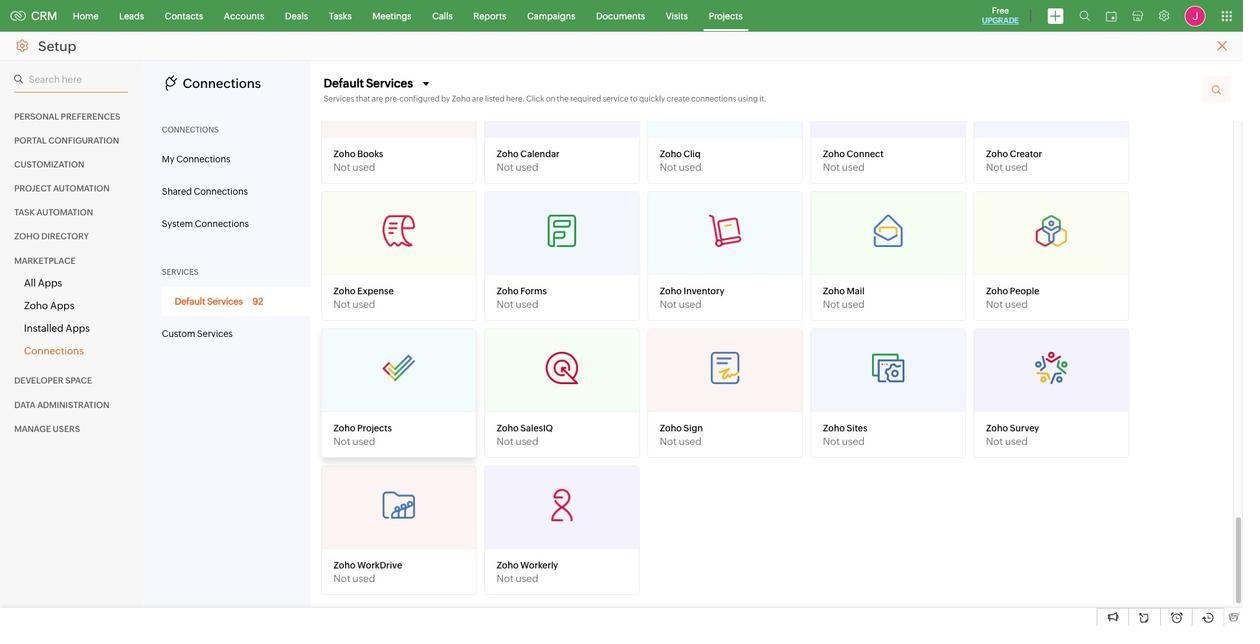 Task type: locate. For each thing, give the bounding box(es) containing it.
projects link
[[699, 0, 753, 31]]

free
[[992, 6, 1009, 16]]

free upgrade
[[982, 6, 1019, 25]]

calls
[[432, 11, 453, 21]]

contacts link
[[155, 0, 214, 31]]

meetings
[[373, 11, 412, 21]]

leads
[[119, 11, 144, 21]]

profile image
[[1185, 6, 1206, 26]]

meetings link
[[362, 0, 422, 31]]

home link
[[63, 0, 109, 31]]

accounts
[[224, 11, 264, 21]]

campaigns
[[527, 11, 576, 21]]

visits
[[666, 11, 688, 21]]

accounts link
[[214, 0, 275, 31]]

reports
[[474, 11, 507, 21]]

contacts
[[165, 11, 203, 21]]

campaigns link
[[517, 0, 586, 31]]

projects
[[709, 11, 743, 21]]

documents link
[[586, 0, 656, 31]]

upgrade
[[982, 16, 1019, 25]]

deals
[[285, 11, 308, 21]]



Task type: describe. For each thing, give the bounding box(es) containing it.
leads link
[[109, 0, 155, 31]]

search element
[[1072, 0, 1098, 32]]

tasks
[[329, 11, 352, 21]]

search image
[[1080, 10, 1091, 21]]

calendar image
[[1106, 11, 1117, 21]]

home
[[73, 11, 99, 21]]

create menu element
[[1040, 0, 1072, 31]]

documents
[[596, 11, 645, 21]]

crm link
[[10, 9, 57, 23]]

profile element
[[1177, 0, 1214, 31]]

reports link
[[463, 0, 517, 31]]

deals link
[[275, 0, 319, 31]]

crm
[[31, 9, 57, 23]]

create menu image
[[1048, 8, 1064, 24]]

tasks link
[[319, 0, 362, 31]]

visits link
[[656, 0, 699, 31]]

calls link
[[422, 0, 463, 31]]



Task type: vqa. For each thing, say whether or not it's contained in the screenshot.
james venere (sample)
no



